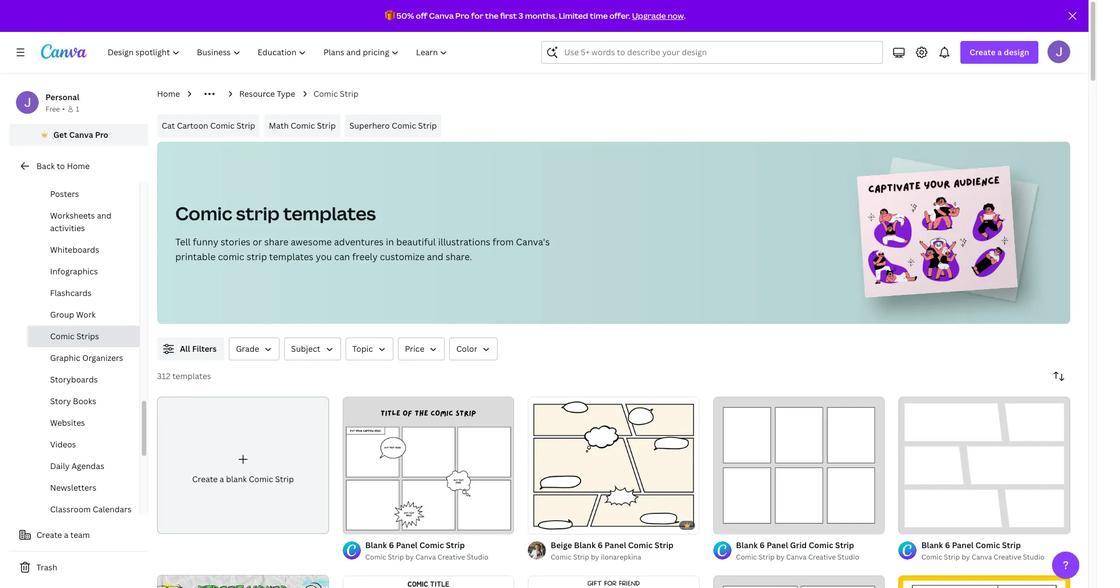 Task type: locate. For each thing, give the bounding box(es) containing it.
1 vertical spatial a
[[220, 474, 224, 485]]

math
[[269, 120, 289, 131]]

1 vertical spatial home
[[67, 161, 90, 171]]

1 studio from the left
[[467, 553, 489, 562]]

strip
[[340, 88, 359, 99], [237, 120, 255, 131], [317, 120, 336, 131], [418, 120, 437, 131], [275, 474, 294, 485], [446, 540, 465, 551], [836, 540, 855, 551], [655, 540, 674, 551], [1003, 540, 1021, 551], [388, 553, 404, 562], [759, 553, 775, 562], [573, 553, 590, 562], [944, 553, 960, 562]]

1 6 from the left
[[389, 540, 394, 551]]

a inside button
[[64, 530, 68, 541]]

cat cartoon comic strip
[[162, 120, 255, 131]]

posters
[[50, 189, 79, 199]]

blank 6 panel comic strip comic strip by canva creative studio for 2nd 'blank 6 panel comic strip' link from the right
[[365, 540, 489, 562]]

1 for 1 of 2
[[351, 521, 354, 529]]

beige
[[551, 540, 572, 551]]

can
[[334, 251, 350, 263]]

3 blank from the left
[[574, 540, 596, 551]]

2 by from the left
[[777, 553, 785, 562]]

2 6 from the left
[[760, 540, 765, 551]]

creative down blank 6 panel grid comic strip link
[[809, 553, 836, 562]]

1 horizontal spatial blank 6 panel comic strip image
[[899, 397, 1071, 534]]

newsletters
[[50, 482, 96, 493]]

1 creative from the left
[[438, 553, 465, 562]]

pro
[[456, 10, 470, 21], [95, 129, 108, 140]]

1 blank 6 panel comic strip comic strip by canva creative studio from the left
[[365, 540, 489, 562]]

trash
[[36, 562, 57, 573]]

1 comic strip by canva creative studio link from the left
[[365, 552, 489, 563]]

2 horizontal spatial a
[[998, 47, 1002, 58]]

comic strip by ilonarepkina link
[[551, 552, 674, 563]]

story books link
[[27, 391, 140, 412]]

personal
[[46, 92, 79, 103]]

4 panel from the left
[[952, 540, 974, 551]]

strip up or
[[236, 201, 280, 226]]

0 horizontal spatial and
[[97, 210, 111, 221]]

home up the cat
[[157, 88, 180, 99]]

.
[[684, 10, 686, 21]]

blank
[[365, 540, 387, 551], [736, 540, 758, 551], [574, 540, 596, 551], [922, 540, 944, 551]]

panel up superhero comic strip image
[[952, 540, 974, 551]]

jacob simon image
[[1048, 40, 1071, 63]]

create left design
[[970, 47, 996, 58]]

0 horizontal spatial creative
[[438, 553, 465, 562]]

2 vertical spatial a
[[64, 530, 68, 541]]

comic strip by canva creative studio link up superhero comic strip image
[[922, 552, 1045, 563]]

and left share.
[[427, 251, 444, 263]]

None search field
[[542, 41, 884, 64]]

3 by from the left
[[591, 553, 599, 562]]

comic strip templates image
[[828, 142, 1071, 324], [858, 166, 1018, 297]]

and inside tell funny stories or share awesome adventures in beautiful illustrations from canva's printable comic strip templates you can freely customize and share.
[[427, 251, 444, 263]]

a
[[998, 47, 1002, 58], [220, 474, 224, 485], [64, 530, 68, 541]]

a for blank
[[220, 474, 224, 485]]

1 vertical spatial 1
[[351, 521, 354, 529]]

create inside button
[[36, 530, 62, 541]]

0 horizontal spatial blank 6 panel comic strip image
[[343, 397, 514, 534]]

templates down all filters button
[[172, 371, 211, 382]]

canva down blank 6 panel grid comic strip link
[[787, 553, 807, 562]]

grade
[[236, 343, 259, 354]]

comic
[[314, 88, 338, 99], [210, 120, 235, 131], [291, 120, 315, 131], [392, 120, 416, 131], [175, 201, 232, 226], [50, 331, 75, 342], [249, 474, 273, 485], [420, 540, 444, 551], [809, 540, 834, 551], [628, 540, 653, 551], [976, 540, 1001, 551], [365, 553, 386, 562], [736, 553, 757, 562], [551, 553, 572, 562], [922, 553, 943, 562]]

creative
[[438, 553, 465, 562], [809, 553, 836, 562], [994, 553, 1022, 562]]

🎁 50% off canva pro for the first 3 months. limited time offer. upgrade now .
[[385, 10, 686, 21]]

canva right "off"
[[429, 10, 454, 21]]

pro inside button
[[95, 129, 108, 140]]

2 vertical spatial templates
[[172, 371, 211, 382]]

creative inside blank 6 panel grid comic strip comic strip by canva creative studio
[[809, 553, 836, 562]]

presentations
[[50, 167, 103, 178]]

2 horizontal spatial create
[[970, 47, 996, 58]]

creative up 'colorful blob 6 panel comic strip' image
[[438, 553, 465, 562]]

6 up comic strip by ilonarepkina link on the right
[[598, 540, 603, 551]]

color button
[[450, 338, 498, 361]]

6 up 'colorful blob 6 panel comic strip' image
[[389, 540, 394, 551]]

storyboards
[[50, 374, 98, 385]]

1 horizontal spatial blank 6 panel comic strip link
[[922, 540, 1045, 552]]

canva up superhero comic strip image
[[972, 553, 992, 562]]

create a team button
[[9, 524, 148, 547]]

2 blank from the left
[[736, 540, 758, 551]]

a inside dropdown button
[[998, 47, 1002, 58]]

blank 6 panel comic strip comic strip by canva creative studio up 'colorful blob 6 panel comic strip' image
[[365, 540, 489, 562]]

a left blank
[[220, 474, 224, 485]]

0 vertical spatial 1
[[76, 104, 79, 114]]

0 horizontal spatial a
[[64, 530, 68, 541]]

3
[[519, 10, 524, 21]]

worksheets
[[50, 210, 95, 221]]

creative for 2nd 'blank 6 panel comic strip' link from the right
[[438, 553, 465, 562]]

6 left "grid" on the bottom right of the page
[[760, 540, 765, 551]]

filters
[[192, 343, 217, 354]]

story books
[[50, 396, 96, 407]]

1 panel from the left
[[396, 540, 418, 551]]

0 horizontal spatial comic strip by canva creative studio link
[[365, 552, 489, 563]]

and inside worksheets and activities
[[97, 210, 111, 221]]

canva inside button
[[69, 129, 93, 140]]

design
[[1004, 47, 1030, 58]]

colorful blob 6 panel comic strip image
[[343, 576, 514, 588]]

panel left "grid" on the bottom right of the page
[[767, 540, 789, 551]]

blank
[[226, 474, 247, 485]]

6 up superhero comic strip image
[[945, 540, 951, 551]]

free •
[[46, 104, 65, 114]]

6 inside blank 6 panel grid comic strip comic strip by canva creative studio
[[760, 540, 765, 551]]

2 studio from the left
[[838, 553, 860, 562]]

blank 6 panel comic strip image
[[343, 397, 514, 534], [899, 397, 1071, 534]]

comic strip by canva creative studio link down "grid" on the bottom right of the page
[[736, 552, 860, 563]]

0 horizontal spatial 1
[[76, 104, 79, 114]]

3 6 from the left
[[598, 540, 603, 551]]

1 blank 6 panel comic strip image from the left
[[343, 397, 514, 534]]

1 horizontal spatial and
[[427, 251, 444, 263]]

3 studio from the left
[[1023, 553, 1045, 562]]

1 left 'of'
[[351, 521, 354, 529]]

1 vertical spatial templates
[[269, 251, 314, 263]]

worksheets and activities
[[50, 210, 111, 234]]

panel inside blank 6 panel grid comic strip comic strip by canva creative studio
[[767, 540, 789, 551]]

4 6 from the left
[[945, 540, 951, 551]]

3 comic strip by canva creative studio link from the left
[[922, 552, 1045, 563]]

topic button
[[346, 338, 394, 361]]

black white collage grunge mouth eyes chat comic strip image
[[157, 575, 329, 588]]

panel up comic strip by ilonarepkina link on the right
[[605, 540, 627, 551]]

0 horizontal spatial pro
[[95, 129, 108, 140]]

stories
[[221, 236, 251, 248]]

pro up "back to home" link
[[95, 129, 108, 140]]

•
[[62, 104, 65, 114]]

0 vertical spatial home
[[157, 88, 180, 99]]

0 vertical spatial create
[[970, 47, 996, 58]]

all
[[180, 343, 190, 354]]

pro left for
[[456, 10, 470, 21]]

comic strips
[[50, 331, 99, 342]]

1 right •
[[76, 104, 79, 114]]

1 horizontal spatial blank 6 panel comic strip comic strip by canva creative studio
[[922, 540, 1045, 562]]

by up superhero comic strip image
[[962, 553, 970, 562]]

by up 'colorful blob 6 panel comic strip' image
[[406, 553, 414, 562]]

blank 6 panel comic strip comic strip by canva creative studio up superhero comic strip image
[[922, 540, 1045, 562]]

0 vertical spatial and
[[97, 210, 111, 221]]

studio up superhero comic strip image
[[1023, 553, 1045, 562]]

templates up awesome
[[283, 201, 376, 226]]

templates down share
[[269, 251, 314, 263]]

creative up superhero comic strip image
[[994, 553, 1022, 562]]

0 horizontal spatial blank 6 panel comic strip comic strip by canva creative studio
[[365, 540, 489, 562]]

1 blank from the left
[[365, 540, 387, 551]]

strip down or
[[247, 251, 267, 263]]

price button
[[398, 338, 445, 361]]

0 vertical spatial templates
[[283, 201, 376, 226]]

creative for 1st 'blank 6 panel comic strip' link from the right
[[994, 553, 1022, 562]]

daily agendas link
[[27, 456, 140, 477]]

1 vertical spatial pro
[[95, 129, 108, 140]]

now
[[668, 10, 684, 21]]

daily agendas
[[50, 461, 104, 472]]

team
[[70, 530, 90, 541]]

beige blank 6 panel comic strip image
[[528, 397, 700, 534]]

1 horizontal spatial home
[[157, 88, 180, 99]]

flashcards link
[[27, 283, 140, 304]]

2 horizontal spatial creative
[[994, 553, 1022, 562]]

2 blank 6 panel comic strip comic strip by canva creative studio from the left
[[922, 540, 1045, 562]]

by down beige blank 6 panel comic strip link
[[591, 553, 599, 562]]

1 horizontal spatial a
[[220, 474, 224, 485]]

0 vertical spatial a
[[998, 47, 1002, 58]]

2 blank 6 panel comic strip link from the left
[[922, 540, 1045, 552]]

1 horizontal spatial 1
[[351, 521, 354, 529]]

a left design
[[998, 47, 1002, 58]]

3 creative from the left
[[994, 553, 1022, 562]]

upgrade
[[632, 10, 666, 21]]

studio down blank 6 panel grid comic strip link
[[838, 553, 860, 562]]

create a blank comic strip link
[[157, 397, 329, 534]]

1 vertical spatial strip
[[247, 251, 267, 263]]

panel for 2nd 'blank 6 panel comic strip' link from the right
[[396, 540, 418, 551]]

0 horizontal spatial home
[[67, 161, 90, 171]]

1 vertical spatial create
[[192, 474, 218, 485]]

home link
[[157, 88, 180, 100]]

price
[[405, 343, 425, 354]]

adventures
[[334, 236, 384, 248]]

1 vertical spatial and
[[427, 251, 444, 263]]

home right to
[[67, 161, 90, 171]]

classroom
[[50, 504, 91, 515]]

type
[[277, 88, 295, 99]]

a for design
[[998, 47, 1002, 58]]

Sort by button
[[1048, 365, 1071, 388]]

panel
[[396, 540, 418, 551], [767, 540, 789, 551], [605, 540, 627, 551], [952, 540, 974, 551]]

beautiful
[[396, 236, 436, 248]]

tell funny stories or share awesome adventures in beautiful illustrations from canva's printable comic strip templates you can freely customize and share.
[[175, 236, 550, 263]]

comic strip templates
[[175, 201, 376, 226]]

create left blank
[[192, 474, 218, 485]]

1 horizontal spatial creative
[[809, 553, 836, 562]]

1 for 1
[[76, 104, 79, 114]]

first
[[500, 10, 517, 21]]

2 panel from the left
[[767, 540, 789, 551]]

1 horizontal spatial create
[[192, 474, 218, 485]]

0 horizontal spatial blank 6 panel comic strip link
[[365, 540, 489, 552]]

home
[[157, 88, 180, 99], [67, 161, 90, 171]]

2 horizontal spatial studio
[[1023, 553, 1045, 562]]

0 vertical spatial pro
[[456, 10, 470, 21]]

back to home link
[[9, 155, 148, 178]]

canva right get
[[69, 129, 93, 140]]

3 panel from the left
[[605, 540, 627, 551]]

websites
[[50, 418, 85, 428]]

strip inside tell funny stories or share awesome adventures in beautiful illustrations from canva's printable comic strip templates you can freely customize and share.
[[247, 251, 267, 263]]

blank 6 panel grid comic strip link
[[736, 540, 860, 552]]

blank 6 panel comic strip comic strip by canva creative studio
[[365, 540, 489, 562], [922, 540, 1045, 562]]

worksheets and activities link
[[27, 205, 140, 239]]

and down posters 'link'
[[97, 210, 111, 221]]

panel up 'colorful blob 6 panel comic strip' image
[[396, 540, 418, 551]]

share
[[264, 236, 289, 248]]

by
[[406, 553, 414, 562], [777, 553, 785, 562], [591, 553, 599, 562], [962, 553, 970, 562]]

videos link
[[27, 434, 140, 456]]

0 horizontal spatial create
[[36, 530, 62, 541]]

2 creative from the left
[[809, 553, 836, 562]]

6 for 1st 'blank 6 panel comic strip' link from the right
[[945, 540, 951, 551]]

storyboards link
[[27, 369, 140, 391]]

comic strip by canva creative studio link up 'colorful blob 6 panel comic strip' image
[[365, 552, 489, 563]]

back
[[36, 161, 55, 171]]

1 inside 1 of 2 link
[[351, 521, 354, 529]]

1 horizontal spatial studio
[[838, 553, 860, 562]]

blank 6 panel comic strip link
[[365, 540, 489, 552], [922, 540, 1045, 552]]

green yellow pink gift for friend comic strip image
[[528, 576, 700, 588]]

share.
[[446, 251, 472, 263]]

activities
[[50, 223, 85, 234]]

2 blank 6 panel comic strip image from the left
[[899, 397, 1071, 534]]

a left team on the left bottom of the page
[[64, 530, 68, 541]]

blank 6 panel comic strip link up superhero comic strip image
[[922, 540, 1045, 552]]

6 inside beige blank 6 panel comic strip comic strip by ilonarepkina
[[598, 540, 603, 551]]

blank inside blank 6 panel grid comic strip comic strip by canva creative studio
[[736, 540, 758, 551]]

1 horizontal spatial comic strip by canva creative studio link
[[736, 552, 860, 563]]

create a blank comic strip element
[[157, 397, 329, 534]]

beige blank 6 panel comic strip comic strip by ilonarepkina
[[551, 540, 674, 562]]

2 comic strip by canva creative studio link from the left
[[736, 552, 860, 563]]

resource type
[[239, 88, 295, 99]]

canva up 'colorful blob 6 panel comic strip' image
[[416, 553, 436, 562]]

2 vertical spatial create
[[36, 530, 62, 541]]

create left team on the left bottom of the page
[[36, 530, 62, 541]]

by inside beige blank 6 panel comic strip comic strip by ilonarepkina
[[591, 553, 599, 562]]

subject
[[291, 343, 321, 354]]

0 horizontal spatial studio
[[467, 553, 489, 562]]

blank 6 panel comic strip link up 'colorful blob 6 panel comic strip' image
[[365, 540, 489, 552]]

by down blank 6 panel grid comic strip link
[[777, 553, 785, 562]]

2 horizontal spatial comic strip by canva creative studio link
[[922, 552, 1045, 563]]

studio
[[467, 553, 489, 562], [838, 553, 860, 562], [1023, 553, 1045, 562]]

create inside dropdown button
[[970, 47, 996, 58]]

graphic organizers link
[[27, 347, 140, 369]]

studio up 'colorful blob 6 panel comic strip' image
[[467, 553, 489, 562]]



Task type: describe. For each thing, give the bounding box(es) containing it.
agendas
[[72, 461, 104, 472]]

math comic strip
[[269, 120, 336, 131]]

0 vertical spatial strip
[[236, 201, 280, 226]]

1 blank 6 panel comic strip link from the left
[[365, 540, 489, 552]]

to
[[57, 161, 65, 171]]

newsletters link
[[27, 477, 140, 499]]

color
[[456, 343, 478, 354]]

illustrations
[[438, 236, 491, 248]]

panel for blank 6 panel grid comic strip link
[[767, 540, 789, 551]]

organizers
[[82, 353, 123, 363]]

blank 6 panel comic strip comic strip by canva creative studio for 1st 'blank 6 panel comic strip' link from the right
[[922, 540, 1045, 562]]

312
[[157, 371, 170, 382]]

by inside blank 6 panel grid comic strip comic strip by canva creative studio
[[777, 553, 785, 562]]

strips
[[76, 331, 99, 342]]

blank inside beige blank 6 panel comic strip comic strip by ilonarepkina
[[574, 540, 596, 551]]

studio inside blank 6 panel grid comic strip comic strip by canva creative studio
[[838, 553, 860, 562]]

🎁
[[385, 10, 395, 21]]

comic strip by canva creative studio link for 1st 'blank 6 panel comic strip' link from the right
[[922, 552, 1045, 563]]

panel inside beige blank 6 panel comic strip comic strip by ilonarepkina
[[605, 540, 627, 551]]

calendars
[[93, 504, 132, 515]]

blank 6 panel grid comic strip comic strip by canva creative studio
[[736, 540, 860, 562]]

limited
[[559, 10, 589, 21]]

6 for 2nd 'blank 6 panel comic strip' link from the right
[[389, 540, 394, 551]]

4 by from the left
[[962, 553, 970, 562]]

studio for comic strip by canva creative studio link for 2nd 'blank 6 panel comic strip' link from the right
[[467, 553, 489, 562]]

cat
[[162, 120, 175, 131]]

top level navigation element
[[100, 41, 458, 64]]

a for team
[[64, 530, 68, 541]]

or
[[253, 236, 262, 248]]

upgrade now button
[[632, 10, 684, 21]]

create a design
[[970, 47, 1030, 58]]

classroom calendars link
[[27, 499, 140, 521]]

infographics
[[50, 266, 98, 277]]

graphic
[[50, 353, 80, 363]]

beige blank 6 panel comic strip link
[[551, 540, 674, 552]]

the
[[485, 10, 499, 21]]

from
[[493, 236, 514, 248]]

story
[[50, 396, 71, 407]]

tell
[[175, 236, 191, 248]]

50%
[[397, 10, 414, 21]]

months.
[[525, 10, 557, 21]]

topic
[[352, 343, 373, 354]]

blank 4 panel rectangles comic strip image
[[714, 576, 885, 588]]

work
[[76, 309, 96, 320]]

flashcards
[[50, 288, 92, 298]]

all filters button
[[157, 338, 225, 361]]

in
[[386, 236, 394, 248]]

math comic strip link
[[264, 114, 340, 137]]

1 horizontal spatial pro
[[456, 10, 470, 21]]

for
[[471, 10, 484, 21]]

resource
[[239, 88, 275, 99]]

comic strip by canva creative studio link for blank 6 panel grid comic strip link
[[736, 552, 860, 563]]

whiteboards link
[[27, 239, 140, 261]]

blank 6 panel grid comic strip image
[[714, 397, 885, 534]]

offer.
[[610, 10, 631, 21]]

classroom calendars
[[50, 504, 132, 515]]

studio for comic strip by canva creative studio link associated with 1st 'blank 6 panel comic strip' link from the right
[[1023, 553, 1045, 562]]

templates inside tell funny stories or share awesome adventures in beautiful illustrations from canva's printable comic strip templates you can freely customize and share.
[[269, 251, 314, 263]]

books
[[73, 396, 96, 407]]

time
[[590, 10, 608, 21]]

superhero comic strip link
[[345, 114, 442, 137]]

superhero comic strip image
[[899, 576, 1071, 588]]

create for create a design
[[970, 47, 996, 58]]

graphic organizers
[[50, 353, 123, 363]]

6 for blank 6 panel grid comic strip link
[[760, 540, 765, 551]]

superhero
[[350, 120, 390, 131]]

printable
[[175, 251, 216, 263]]

ilonarepkina
[[601, 553, 642, 562]]

canva inside blank 6 panel grid comic strip comic strip by canva creative studio
[[787, 553, 807, 562]]

comic
[[218, 251, 244, 263]]

subject button
[[284, 338, 341, 361]]

create a blank comic strip
[[192, 474, 294, 485]]

comic strip by canva creative studio link for 2nd 'blank 6 panel comic strip' link from the right
[[365, 552, 489, 563]]

whiteboards
[[50, 244, 99, 255]]

superhero comic strip
[[350, 120, 437, 131]]

panel for 1st 'blank 6 panel comic strip' link from the right
[[952, 540, 974, 551]]

infographics link
[[27, 261, 140, 283]]

comic strip
[[314, 88, 359, 99]]

grade button
[[229, 338, 280, 361]]

create a team
[[36, 530, 90, 541]]

create a design button
[[961, 41, 1039, 64]]

create for create a team
[[36, 530, 62, 541]]

group work link
[[27, 304, 140, 326]]

awesome
[[291, 236, 332, 248]]

Search search field
[[565, 42, 876, 63]]

create for create a blank comic strip
[[192, 474, 218, 485]]

grid
[[791, 540, 807, 551]]

all filters
[[180, 343, 217, 354]]

1 of 2
[[351, 521, 369, 529]]

get canva pro
[[53, 129, 108, 140]]

4 blank from the left
[[922, 540, 944, 551]]

customize
[[380, 251, 425, 263]]

funny
[[193, 236, 218, 248]]

1 by from the left
[[406, 553, 414, 562]]

back to home
[[36, 161, 90, 171]]

posters link
[[27, 183, 140, 205]]

group
[[50, 309, 74, 320]]

free
[[46, 104, 60, 114]]



Task type: vqa. For each thing, say whether or not it's contained in the screenshot.
items inside the 10% Off Christmas Print 45 Items
no



